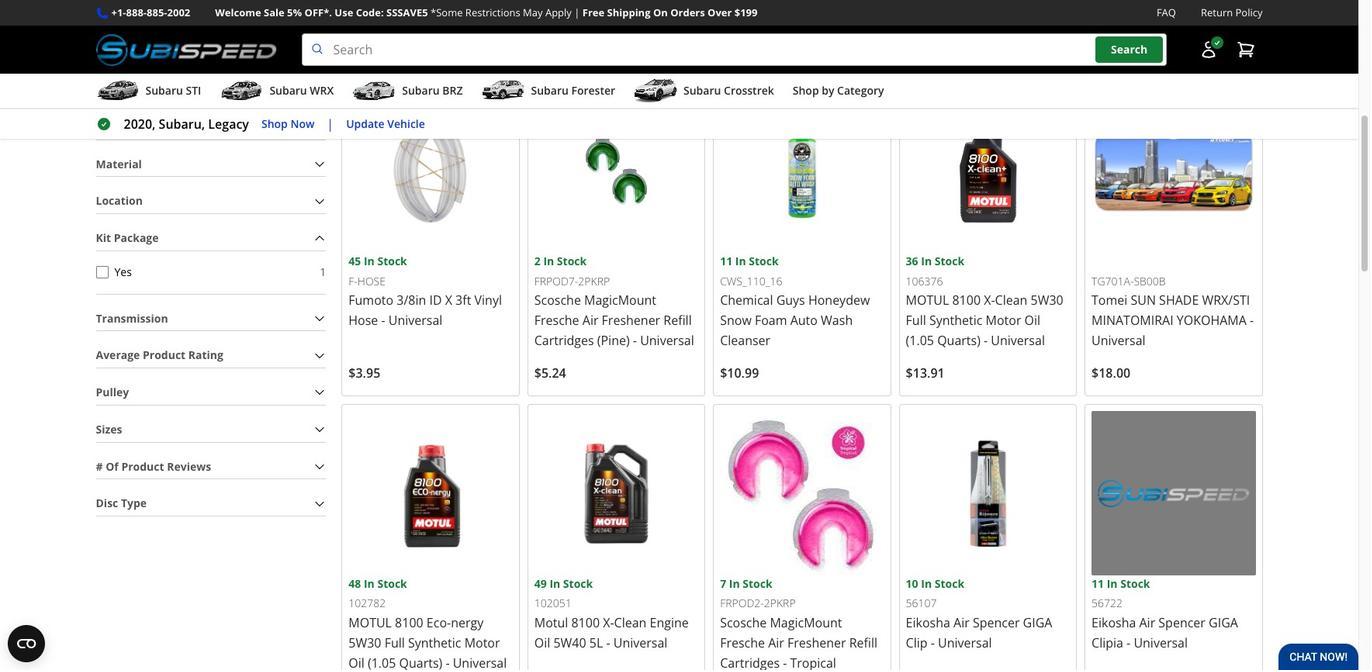Task type: locate. For each thing, give the bounding box(es) containing it.
stock for chemical guys honeydew snow foam auto wash cleanser
[[749, 254, 779, 269]]

refill for scosche magicmount fresche air freshener refill cartridges (pine) - universal
[[664, 312, 692, 329]]

0 vertical spatial cartridges
[[535, 332, 594, 349]]

stock inside 45 in stock f-hose fumoto 3/8in id x 3ft vinyl hose - universal
[[378, 254, 407, 269]]

x- inside 36 in stock 106376 motul 8100 x-clean 5w30 full synthetic motor oil (1.05 quarts) - universal
[[984, 292, 995, 309]]

tomei sun shade wrx/sti minatomirai yokohama - universal image
[[1092, 89, 1256, 253]]

x-
[[984, 292, 995, 309], [603, 615, 614, 632]]

material button
[[96, 153, 326, 176]]

giga inside the 10 in stock 56107 eikosha air spencer giga clip - universal
[[1023, 615, 1053, 632]]

eikosha inside the 10 in stock 56107 eikosha air spencer giga clip - universal
[[906, 615, 951, 632]]

0 vertical spatial quarts)
[[938, 332, 981, 349]]

1 vertical spatial scosche
[[720, 615, 767, 632]]

in inside 36 in stock 106376 motul 8100 x-clean 5w30 full synthetic motor oil (1.05 quarts) - universal
[[921, 254, 932, 269]]

11 up cws_110_16
[[720, 254, 733, 269]]

1 horizontal spatial motor
[[986, 312, 1022, 329]]

1 horizontal spatial 8100
[[572, 615, 600, 632]]

motor
[[986, 312, 1022, 329], [465, 635, 500, 652]]

0 vertical spatial oil
[[1025, 312, 1041, 329]]

0 horizontal spatial fresche
[[535, 312, 579, 329]]

subaru for subaru forester
[[531, 83, 569, 98]]

stock inside 49 in stock 102051 motul 8100 x-clean engine oil 5w40 5l - universal
[[563, 576, 593, 591]]

0 horizontal spatial spencer
[[973, 615, 1020, 632]]

2 vertical spatial oil
[[349, 655, 365, 671]]

eikosha for clipia
[[1092, 615, 1136, 632]]

0 vertical spatial (1.05
[[906, 332, 934, 349]]

0 horizontal spatial refill
[[664, 312, 692, 329]]

refill left snow
[[664, 312, 692, 329]]

0 vertical spatial freshener
[[602, 312, 661, 329]]

orders
[[671, 5, 705, 19]]

scosche inside '2 in stock frpod7-2pkrp scosche magicmount fresche air freshener refill cartridges (pine) - universal'
[[535, 292, 581, 309]]

2pkrp inside '2 in stock frpod7-2pkrp scosche magicmount fresche air freshener refill cartridges (pine) - universal'
[[578, 274, 610, 288]]

cartridges for scosche magicmount fresche air freshener refill cartridges - tropical
[[720, 655, 780, 671]]

1 horizontal spatial spencer
[[1159, 615, 1206, 632]]

subaru for subaru brz
[[402, 83, 440, 98]]

full inside 48 in stock 102782 motul 8100 eco-nergy 5w30 full synthetic motor oil (1.05 quarts) - universal
[[385, 635, 405, 652]]

stock for motul 8100 x-clean engine oil 5w40 5l - universal
[[563, 576, 593, 591]]

refill inside '2 in stock frpod7-2pkrp scosche magicmount fresche air freshener refill cartridges (pine) - universal'
[[664, 312, 692, 329]]

1 horizontal spatial quarts)
[[938, 332, 981, 349]]

pulley
[[96, 385, 129, 400]]

1 horizontal spatial |
[[574, 5, 580, 19]]

quarts) inside 48 in stock 102782 motul 8100 eco-nergy 5w30 full synthetic motor oil (1.05 quarts) - universal
[[399, 655, 443, 671]]

stock up "56722" on the bottom of the page
[[1121, 576, 1151, 591]]

102051
[[535, 596, 572, 611]]

2pkrp
[[578, 274, 610, 288], [764, 596, 796, 611]]

- inside the 10 in stock 56107 eikosha air spencer giga clip - universal
[[931, 635, 935, 652]]

fresche inside '2 in stock frpod7-2pkrp scosche magicmount fresche air freshener refill cartridges (pine) - universal'
[[535, 312, 579, 329]]

universal
[[613, 54, 662, 69], [389, 312, 443, 329], [640, 332, 694, 349], [991, 332, 1045, 349], [1092, 332, 1146, 350], [614, 635, 668, 652], [938, 635, 992, 652], [1134, 635, 1188, 652], [453, 655, 507, 671]]

1 horizontal spatial 2pkrp
[[764, 596, 796, 611]]

freshener inside '2 in stock frpod7-2pkrp scosche magicmount fresche air freshener refill cartridges (pine) - universal'
[[602, 312, 661, 329]]

1 horizontal spatial scosche
[[720, 615, 767, 632]]

1 horizontal spatial refill
[[850, 635, 878, 652]]

1 vertical spatial quarts)
[[399, 655, 443, 671]]

in up "56722" on the bottom of the page
[[1107, 576, 1118, 591]]

1 vertical spatial magicmount
[[770, 615, 842, 632]]

freshener up tropical at the right
[[788, 635, 846, 652]]

clean for -
[[614, 615, 647, 632]]

in right 2
[[544, 254, 554, 269]]

shop for shop by category
[[793, 83, 819, 98]]

scosche
[[535, 292, 581, 309], [720, 615, 767, 632]]

subaru for subaru sti
[[146, 83, 183, 98]]

3 subaru from the left
[[402, 83, 440, 98]]

2002
[[167, 5, 190, 19]]

1 giga from the left
[[1023, 615, 1053, 632]]

magicmount
[[584, 292, 657, 309], [770, 615, 842, 632]]

in right 48 at the left bottom of the page
[[364, 576, 375, 591]]

885-
[[147, 5, 167, 19]]

fresche for scosche magicmount fresche air freshener refill cartridges - tropical
[[720, 635, 765, 652]]

package
[[114, 231, 159, 245]]

(1.05 inside 48 in stock 102782 motul 8100 eco-nergy 5w30 full synthetic motor oil (1.05 quarts) - universal
[[368, 655, 396, 671]]

in right 7
[[729, 576, 740, 591]]

1 vertical spatial 2pkrp
[[764, 596, 796, 611]]

x
[[445, 292, 452, 309]]

1 vertical spatial fresche
[[720, 635, 765, 652]]

fresche inside the 7 in stock frpod2-2pkrp scosche magicmount fresche air freshener refill cartridges - tropical
[[720, 635, 765, 652]]

1 horizontal spatial motul
[[906, 292, 949, 309]]

1 vertical spatial refill
[[850, 635, 878, 652]]

giga inside 11 in stock 56722 eikosha air spencer giga clipia - universal
[[1209, 615, 1239, 632]]

welcome
[[215, 5, 261, 19]]

2pkrp for -
[[764, 596, 796, 611]]

off*.
[[305, 5, 332, 19]]

$13.91
[[906, 365, 945, 382]]

1 horizontal spatial magicmount
[[770, 615, 842, 632]]

8100 inside 49 in stock 102051 motul 8100 x-clean engine oil 5w40 5l - universal
[[572, 615, 600, 632]]

0 vertical spatial 5w30
[[1031, 292, 1064, 309]]

+1-
[[111, 5, 126, 19]]

search button
[[1096, 37, 1164, 63]]

$10.99
[[720, 365, 759, 382]]

scosche down frpod2-
[[720, 615, 767, 632]]

motul 8100 x-clean engine oil 5w40 5l - universal image
[[535, 412, 699, 576]]

fumoto 3/8in id x 3ft vinyl hose - universal image
[[349, 89, 513, 253]]

1 vertical spatial |
[[327, 116, 334, 133]]

0 horizontal spatial giga
[[1023, 615, 1053, 632]]

subaru inside subaru sti dropdown button
[[146, 83, 183, 98]]

subaru
[[146, 83, 183, 98], [270, 83, 307, 98], [402, 83, 440, 98], [531, 83, 569, 98], [684, 83, 721, 98]]

in inside 45 in stock f-hose fumoto 3/8in id x 3ft vinyl hose - universal
[[364, 254, 375, 269]]

0 horizontal spatial quarts)
[[399, 655, 443, 671]]

0 horizontal spatial oil
[[349, 655, 365, 671]]

1 vertical spatial shop
[[261, 116, 288, 131]]

quarts) down the eco-
[[399, 655, 443, 671]]

shipping
[[607, 5, 651, 19]]

in for motul 8100 x-clean 5w30 full synthetic motor oil (1.05 quarts) - universal
[[921, 254, 932, 269]]

kit
[[96, 231, 111, 245]]

cartridges down frpod2-
[[720, 655, 780, 671]]

1 spencer from the left
[[973, 615, 1020, 632]]

stock inside '2 in stock frpod7-2pkrp scosche magicmount fresche air freshener refill cartridges (pine) - universal'
[[557, 254, 587, 269]]

stock up 102782
[[378, 576, 407, 591]]

49 in stock 102051 motul 8100 x-clean engine oil 5w40 5l - universal
[[535, 576, 689, 652]]

a subaru forester thumbnail image image
[[482, 79, 525, 103]]

0 vertical spatial fresche
[[535, 312, 579, 329]]

2 in stock frpod7-2pkrp scosche magicmount fresche air freshener refill cartridges (pine) - universal
[[535, 254, 694, 349]]

sti
[[186, 83, 201, 98]]

1 horizontal spatial oil
[[535, 635, 550, 652]]

full inside 36 in stock 106376 motul 8100 x-clean 5w30 full synthetic motor oil (1.05 quarts) - universal
[[906, 312, 926, 329]]

36 in stock 106376 motul 8100 x-clean 5w30 full synthetic motor oil (1.05 quarts) - universal
[[906, 254, 1064, 349]]

air inside the 7 in stock frpod2-2pkrp scosche magicmount fresche air freshener refill cartridges - tropical
[[768, 635, 785, 652]]

use
[[335, 5, 353, 19]]

5w30 left tomei
[[1031, 292, 1064, 309]]

5w30 down 102782
[[349, 635, 381, 652]]

location button
[[96, 190, 326, 213]]

888-
[[126, 5, 147, 19]]

subaru down include
[[531, 83, 569, 98]]

crosstrek
[[724, 83, 774, 98]]

scosche down frpod7-
[[535, 292, 581, 309]]

synthetic
[[930, 312, 983, 329], [408, 635, 461, 652]]

(1.05 down 102782
[[368, 655, 396, 671]]

sssave5
[[387, 5, 428, 19]]

refill inside the 7 in stock frpod2-2pkrp scosche magicmount fresche air freshener refill cartridges - tropical
[[850, 635, 878, 652]]

56107
[[906, 596, 937, 611]]

8100 inside 48 in stock 102782 motul 8100 eco-nergy 5w30 full synthetic motor oil (1.05 quarts) - universal
[[395, 615, 424, 632]]

universal inside '2 in stock frpod7-2pkrp scosche magicmount fresche air freshener refill cartridges (pine) - universal'
[[640, 332, 694, 349]]

0 horizontal spatial full
[[385, 635, 405, 652]]

0 horizontal spatial 11
[[720, 254, 733, 269]]

45 in stock f-hose fumoto 3/8in id x 3ft vinyl hose - universal
[[349, 254, 502, 329]]

11 up "56722" on the bottom of the page
[[1092, 576, 1104, 591]]

(1.05 up $13.91
[[906, 332, 934, 349]]

2 spencer from the left
[[1159, 615, 1206, 632]]

0 horizontal spatial (1.05
[[368, 655, 396, 671]]

0 horizontal spatial clean
[[614, 615, 647, 632]]

clean for oil
[[995, 292, 1028, 309]]

2 eikosha from the left
[[1092, 615, 1136, 632]]

0 horizontal spatial eikosha
[[906, 615, 951, 632]]

0 horizontal spatial synthetic
[[408, 635, 461, 652]]

subaru left brz
[[402, 83, 440, 98]]

1 vertical spatial oil
[[535, 635, 550, 652]]

1 horizontal spatial freshener
[[788, 635, 846, 652]]

products
[[665, 54, 711, 69]]

+1-888-885-2002
[[111, 5, 190, 19]]

1 horizontal spatial full
[[906, 312, 926, 329]]

eco-
[[427, 615, 451, 632]]

spencer inside the 10 in stock 56107 eikosha air spencer giga clip - universal
[[973, 615, 1020, 632]]

1 horizontal spatial x-
[[984, 292, 995, 309]]

by:
[[1126, 21, 1142, 36]]

in inside 49 in stock 102051 motul 8100 x-clean engine oil 5w40 5l - universal
[[550, 576, 561, 591]]

stock up 102051
[[563, 576, 593, 591]]

| left free
[[574, 5, 580, 19]]

motor inside 36 in stock 106376 motul 8100 x-clean 5w30 full synthetic motor oil (1.05 quarts) - universal
[[986, 312, 1022, 329]]

scosche for scosche magicmount fresche air freshener refill cartridges (pine) - universal
[[535, 292, 581, 309]]

8100 for motul 8100 x-clean 5w30 full synthetic motor oil (1.05 quarts) - universal
[[953, 292, 981, 309]]

restrictions
[[466, 5, 521, 19]]

1 vertical spatial (1.05
[[368, 655, 396, 671]]

freshener up (pine)
[[602, 312, 661, 329]]

oil inside 36 in stock 106376 motul 8100 x-clean 5w30 full synthetic motor oil (1.05 quarts) - universal
[[1025, 312, 1041, 329]]

scosche magicmount fresche air freshener refill cartridges - tropical image
[[720, 412, 884, 576]]

5 subaru from the left
[[684, 83, 721, 98]]

in inside '2 in stock frpod7-2pkrp scosche magicmount fresche air freshener refill cartridges (pine) - universal'
[[544, 254, 554, 269]]

8100 inside 36 in stock 106376 motul 8100 x-clean 5w30 full synthetic motor oil (1.05 quarts) - universal
[[953, 292, 981, 309]]

5w30 for motul 8100 eco-nergy 5w30 full synthetic motor oil (1.05 quarts) - universal
[[349, 635, 381, 652]]

vehicle
[[388, 116, 425, 131]]

full for motul 8100 eco-nergy 5w30 full synthetic motor oil (1.05 quarts) - universal
[[385, 635, 405, 652]]

nergy
[[451, 615, 484, 632]]

stock inside 11 in stock 56722 eikosha air spencer giga clipia - universal
[[1121, 576, 1151, 591]]

refill left clip
[[850, 635, 878, 652]]

8100
[[953, 292, 981, 309], [395, 615, 424, 632], [572, 615, 600, 632]]

11 inside 11 in stock cws_110_16 chemical guys honeydew snow foam auto wash cleanser
[[720, 254, 733, 269]]

freshener inside the 7 in stock frpod2-2pkrp scosche magicmount fresche air freshener refill cartridges - tropical
[[788, 635, 846, 652]]

oil inside 49 in stock 102051 motul 8100 x-clean engine oil 5w40 5l - universal
[[535, 635, 550, 652]]

0 horizontal spatial scosche
[[535, 292, 581, 309]]

1 vertical spatial cartridges
[[720, 655, 780, 671]]

0 vertical spatial synthetic
[[930, 312, 983, 329]]

synthetic for eco-
[[408, 635, 461, 652]]

0 horizontal spatial x-
[[603, 615, 614, 632]]

clean inside 49 in stock 102051 motul 8100 x-clean engine oil 5w40 5l - universal
[[614, 615, 647, 632]]

stock inside 48 in stock 102782 motul 8100 eco-nergy 5w30 full synthetic motor oil (1.05 quarts) - universal
[[378, 576, 407, 591]]

motul inside 36 in stock 106376 motul 8100 x-clean 5w30 full synthetic motor oil (1.05 quarts) - universal
[[906, 292, 949, 309]]

motul down 102782
[[349, 615, 392, 632]]

motor for clean
[[986, 312, 1022, 329]]

over
[[708, 5, 732, 19]]

shop left now
[[261, 116, 288, 131]]

stock inside 11 in stock cws_110_16 chemical guys honeydew snow foam auto wash cleanser
[[749, 254, 779, 269]]

disc type
[[96, 496, 147, 511]]

0 vertical spatial scosche
[[535, 292, 581, 309]]

subaru sti
[[146, 83, 201, 98]]

1 eikosha from the left
[[906, 615, 951, 632]]

quarts) up $13.91
[[938, 332, 981, 349]]

1 horizontal spatial cartridges
[[720, 655, 780, 671]]

1 subaru from the left
[[146, 83, 183, 98]]

5w30 inside 48 in stock 102782 motul 8100 eco-nergy 5w30 full synthetic motor oil (1.05 quarts) - universal
[[349, 635, 381, 652]]

eikosha inside 11 in stock 56722 eikosha air spencer giga clipia - universal
[[1092, 615, 1136, 632]]

average product rating
[[96, 348, 224, 363]]

0 horizontal spatial motul
[[349, 615, 392, 632]]

subaru inside subaru brz dropdown button
[[402, 83, 440, 98]]

motul inside 48 in stock 102782 motul 8100 eco-nergy 5w30 full synthetic motor oil (1.05 quarts) - universal
[[349, 615, 392, 632]]

full
[[906, 312, 926, 329], [385, 635, 405, 652]]

- inside tg701a-sb00b tomei sun shade wrx/sti minatomirai yokohama - universal
[[1250, 312, 1254, 329]]

eikosha air spencer giga clipia - universal image
[[1092, 412, 1256, 576]]

return
[[1201, 5, 1233, 19]]

1 vertical spatial full
[[385, 635, 405, 652]]

2020,
[[124, 116, 156, 133]]

in for chemical guys honeydew snow foam auto wash cleanser
[[736, 254, 746, 269]]

(1.05 inside 36 in stock 106376 motul 8100 x-clean 5w30 full synthetic motor oil (1.05 quarts) - universal
[[906, 332, 934, 349]]

sort by:
[[1102, 21, 1142, 36]]

1 horizontal spatial (1.05
[[906, 332, 934, 349]]

2 giga from the left
[[1209, 615, 1239, 632]]

sun
[[1131, 292, 1156, 309]]

chemical
[[720, 292, 773, 309]]

quarts) for eco-
[[399, 655, 443, 671]]

in right 45
[[364, 254, 375, 269]]

in inside 11 in stock cws_110_16 chemical guys honeydew snow foam auto wash cleanser
[[736, 254, 746, 269]]

- inside 49 in stock 102051 motul 8100 x-clean engine oil 5w40 5l - universal
[[606, 635, 610, 652]]

shop inside dropdown button
[[793, 83, 819, 98]]

motor inside 48 in stock 102782 motul 8100 eco-nergy 5w30 full synthetic motor oil (1.05 quarts) - universal
[[465, 635, 500, 652]]

5w30 inside 36 in stock 106376 motul 8100 x-clean 5w30 full synthetic motor oil (1.05 quarts) - universal
[[1031, 292, 1064, 309]]

| right now
[[327, 116, 334, 133]]

stock up frpod7-
[[557, 254, 587, 269]]

in inside the 7 in stock frpod2-2pkrp scosche magicmount fresche air freshener refill cartridges - tropical
[[729, 576, 740, 591]]

2020, subaru, legacy
[[124, 116, 249, 133]]

full down 102782
[[385, 635, 405, 652]]

1 vertical spatial x-
[[603, 615, 614, 632]]

x- inside 49 in stock 102051 motul 8100 x-clean engine oil 5w40 5l - universal
[[603, 615, 614, 632]]

stock up cws_110_16
[[749, 254, 779, 269]]

0 horizontal spatial 2pkrp
[[578, 274, 610, 288]]

scosche inside the 7 in stock frpod2-2pkrp scosche magicmount fresche air freshener refill cartridges - tropical
[[720, 615, 767, 632]]

cws_110_16
[[720, 274, 783, 288]]

Yes button
[[96, 266, 108, 279]]

in inside the 10 in stock 56107 eikosha air spencer giga clip - universal
[[921, 576, 932, 591]]

0 horizontal spatial |
[[327, 116, 334, 133]]

cartridges inside '2 in stock frpod7-2pkrp scosche magicmount fresche air freshener refill cartridges (pine) - universal'
[[535, 332, 594, 349]]

universal inside 49 in stock 102051 motul 8100 x-clean engine oil 5w40 5l - universal
[[614, 635, 668, 652]]

subaru left sti on the top left of the page
[[146, 83, 183, 98]]

1
[[320, 264, 326, 279]]

0 vertical spatial clean
[[995, 292, 1028, 309]]

2pkrp inside the 7 in stock frpod2-2pkrp scosche magicmount fresche air freshener refill cartridges - tropical
[[764, 596, 796, 611]]

clean
[[995, 292, 1028, 309], [614, 615, 647, 632]]

48 in stock 102782 motul 8100 eco-nergy 5w30 full synthetic motor oil (1.05 quarts) - universal
[[349, 576, 507, 671]]

magicmount inside '2 in stock frpod7-2pkrp scosche magicmount fresche air freshener refill cartridges (pine) - universal'
[[584, 292, 657, 309]]

1 vertical spatial motor
[[465, 635, 500, 652]]

1 vertical spatial clean
[[614, 615, 647, 632]]

4 subaru from the left
[[531, 83, 569, 98]]

1 vertical spatial motul
[[349, 615, 392, 632]]

air inside '2 in stock frpod7-2pkrp scosche magicmount fresche air freshener refill cartridges (pine) - universal'
[[583, 312, 599, 329]]

0 vertical spatial product
[[143, 348, 186, 363]]

tropical
[[790, 655, 837, 671]]

subaru up shop now at the top of the page
[[270, 83, 307, 98]]

stock up 56107
[[935, 576, 965, 591]]

0 vertical spatial motul
[[906, 292, 949, 309]]

|
[[574, 5, 580, 19], [327, 116, 334, 133]]

average product rating button
[[96, 344, 326, 368]]

1 vertical spatial 5w30
[[349, 635, 381, 652]]

eikosha down 56107
[[906, 615, 951, 632]]

in for scosche magicmount fresche air freshener refill cartridges (pine) - universal
[[544, 254, 554, 269]]

1 horizontal spatial fresche
[[720, 635, 765, 652]]

disc type button
[[96, 492, 326, 516]]

spencer inside 11 in stock 56722 eikosha air spencer giga clipia - universal
[[1159, 615, 1206, 632]]

stock inside the 10 in stock 56107 eikosha air spencer giga clip - universal
[[935, 576, 965, 591]]

in inside 48 in stock 102782 motul 8100 eco-nergy 5w30 full synthetic motor oil (1.05 quarts) - universal
[[364, 576, 375, 591]]

1 vertical spatial 11
[[1092, 576, 1104, 591]]

subaru inside the 'subaru forester' dropdown button
[[531, 83, 569, 98]]

synthetic down the eco-
[[408, 635, 461, 652]]

transmission
[[96, 311, 168, 326]]

2 horizontal spatial 8100
[[953, 292, 981, 309]]

0 horizontal spatial shop
[[261, 116, 288, 131]]

a subaru crosstrek thumbnail image image
[[634, 79, 678, 103]]

quarts) for x-
[[938, 332, 981, 349]]

# of product reviews
[[96, 459, 211, 474]]

0 vertical spatial refill
[[664, 312, 692, 329]]

0 vertical spatial 2pkrp
[[578, 274, 610, 288]]

subaru inside subaru crosstrek dropdown button
[[684, 83, 721, 98]]

cartridges for scosche magicmount fresche air freshener refill cartridges (pine) - universal
[[535, 332, 594, 349]]

11 inside 11 in stock 56722 eikosha air spencer giga clipia - universal
[[1092, 576, 1104, 591]]

eikosha down "56722" on the bottom of the page
[[1092, 615, 1136, 632]]

eikosha air spencer giga clip - universal image
[[906, 412, 1070, 576]]

id
[[430, 292, 442, 309]]

2pkrp up tropical at the right
[[764, 596, 796, 611]]

in up cws_110_16
[[736, 254, 746, 269]]

shop left the by on the top of page
[[793, 83, 819, 98]]

stock inside 36 in stock 106376 motul 8100 x-clean 5w30 full synthetic motor oil (1.05 quarts) - universal
[[935, 254, 965, 269]]

full down 106376
[[906, 312, 926, 329]]

stock inside the 7 in stock frpod2-2pkrp scosche magicmount fresche air freshener refill cartridges - tropical
[[743, 576, 773, 591]]

shop
[[793, 83, 819, 98], [261, 116, 288, 131]]

clean inside 36 in stock 106376 motul 8100 x-clean 5w30 full synthetic motor oil (1.05 quarts) - universal
[[995, 292, 1028, 309]]

x- for motor
[[984, 292, 995, 309]]

yokohama
[[1177, 312, 1247, 329]]

1 vertical spatial freshener
[[788, 635, 846, 652]]

0 vertical spatial 11
[[720, 254, 733, 269]]

1 vertical spatial synthetic
[[408, 635, 461, 652]]

0 horizontal spatial 5w30
[[349, 635, 381, 652]]

eikosha for clip
[[906, 615, 951, 632]]

0 horizontal spatial freshener
[[602, 312, 661, 329]]

synthetic inside 48 in stock 102782 motul 8100 eco-nergy 5w30 full synthetic motor oil (1.05 quarts) - universal
[[408, 635, 461, 652]]

magicmount up (pine)
[[584, 292, 657, 309]]

product right 'of'
[[121, 459, 164, 474]]

refill
[[664, 312, 692, 329], [850, 635, 878, 652]]

giga for eikosha air spencer giga clip - universal
[[1023, 615, 1053, 632]]

product
[[143, 348, 186, 363], [121, 459, 164, 474]]

1 horizontal spatial 5w30
[[1031, 292, 1064, 309]]

product left rating
[[143, 348, 186, 363]]

8100 for motul 8100 x-clean engine oil 5w40 5l - universal
[[572, 615, 600, 632]]

magicmount up tropical at the right
[[770, 615, 842, 632]]

1 horizontal spatial clean
[[995, 292, 1028, 309]]

subaru crosstrek button
[[634, 77, 774, 108]]

1 horizontal spatial shop
[[793, 83, 819, 98]]

quarts) inside 36 in stock 106376 motul 8100 x-clean 5w30 full synthetic motor oil (1.05 quarts) - universal
[[938, 332, 981, 349]]

0 vertical spatial magicmount
[[584, 292, 657, 309]]

cartridges inside the 7 in stock frpod2-2pkrp scosche magicmount fresche air freshener refill cartridges - tropical
[[720, 655, 780, 671]]

magicmount for -
[[584, 292, 657, 309]]

synthetic down 106376
[[930, 312, 983, 329]]

0 vertical spatial motor
[[986, 312, 1022, 329]]

in right "36"
[[921, 254, 932, 269]]

motul 8100 x-clean 5w30 full synthetic motor oil (1.05 quarts) - universal image
[[906, 89, 1070, 253]]

subaru inside 'subaru wrx' dropdown button
[[270, 83, 307, 98]]

0 horizontal spatial 8100
[[395, 615, 424, 632]]

45
[[349, 254, 361, 269]]

stock up 106376
[[935, 254, 965, 269]]

subaru down 'products'
[[684, 83, 721, 98]]

cleanser
[[720, 332, 771, 349]]

subispeed logo image
[[96, 33, 277, 66]]

0 horizontal spatial cartridges
[[535, 332, 594, 349]]

quarts)
[[938, 332, 981, 349], [399, 655, 443, 671]]

in right 49 at the left bottom
[[550, 576, 561, 591]]

1 horizontal spatial giga
[[1209, 615, 1239, 632]]

5w30
[[1031, 292, 1064, 309], [349, 635, 381, 652]]

of
[[106, 459, 119, 474]]

0 vertical spatial shop
[[793, 83, 819, 98]]

universal inside 48 in stock 102782 motul 8100 eco-nergy 5w30 full synthetic motor oil (1.05 quarts) - universal
[[453, 655, 507, 671]]

fresche down frpod2-
[[720, 635, 765, 652]]

0 vertical spatial full
[[906, 312, 926, 329]]

clipia
[[1092, 635, 1124, 652]]

synthetic inside 36 in stock 106376 motul 8100 x-clean 5w30 full synthetic motor oil (1.05 quarts) - universal
[[930, 312, 983, 329]]

air inside 11 in stock 56722 eikosha air spencer giga clipia - universal
[[1140, 615, 1156, 632]]

0 vertical spatial x-
[[984, 292, 995, 309]]

0 vertical spatial |
[[574, 5, 580, 19]]

universal inside 45 in stock f-hose fumoto 3/8in id x 3ft vinyl hose - universal
[[389, 312, 443, 329]]

pulley button
[[96, 381, 326, 405]]

wash
[[821, 312, 853, 329]]

2pkrp up (pine)
[[578, 274, 610, 288]]

stock up hose
[[378, 254, 407, 269]]

cartridges up the $5.24
[[535, 332, 594, 349]]

in inside 11 in stock 56722 eikosha air spencer giga clipia - universal
[[1107, 576, 1118, 591]]

fresche down frpod7-
[[535, 312, 579, 329]]

results
[[363, 21, 400, 36]]

stock up frpod2-
[[743, 576, 773, 591]]

oil inside 48 in stock 102782 motul 8100 eco-nergy 5w30 full synthetic motor oil (1.05 quarts) - universal
[[349, 655, 365, 671]]

2 subaru from the left
[[270, 83, 307, 98]]

policy
[[1236, 5, 1263, 19]]

magicmount inside the 7 in stock frpod2-2pkrp scosche magicmount fresche air freshener refill cartridges - tropical
[[770, 615, 842, 632]]

1 horizontal spatial eikosha
[[1092, 615, 1136, 632]]

motul down 106376
[[906, 292, 949, 309]]

cartridges
[[535, 332, 594, 349], [720, 655, 780, 671]]

2 horizontal spatial oil
[[1025, 312, 1041, 329]]

1 horizontal spatial 11
[[1092, 576, 1104, 591]]

0 horizontal spatial magicmount
[[584, 292, 657, 309]]

(1.05
[[906, 332, 934, 349], [368, 655, 396, 671]]

0 horizontal spatial motor
[[465, 635, 500, 652]]

in right the 10
[[921, 576, 932, 591]]

1 horizontal spatial synthetic
[[930, 312, 983, 329]]



Task type: describe. For each thing, give the bounding box(es) containing it.
# of product reviews button
[[96, 455, 326, 479]]

a subaru brz thumbnail image image
[[353, 79, 396, 103]]

321
[[342, 21, 360, 36]]

1 vertical spatial product
[[121, 459, 164, 474]]

- inside 48 in stock 102782 motul 8100 eco-nergy 5w30 full synthetic motor oil (1.05 quarts) - universal
[[446, 655, 450, 671]]

x- for 5l
[[603, 615, 614, 632]]

subaru crosstrek
[[684, 83, 774, 98]]

$5.24
[[535, 365, 566, 382]]

welcome sale 5% off*. use code: sssave5
[[215, 5, 428, 19]]

air inside the 10 in stock 56107 eikosha air spencer giga clip - universal
[[954, 615, 970, 632]]

49
[[535, 576, 547, 591]]

shop for shop now
[[261, 116, 288, 131]]

on
[[653, 5, 668, 19]]

all
[[597, 54, 610, 69]]

guys
[[777, 292, 805, 309]]

oil for nergy
[[349, 655, 365, 671]]

motul for motul 8100 eco-nergy 5w30 full synthetic motor oil (1.05 quarts) - universal
[[349, 615, 392, 632]]

scosche for scosche magicmount fresche air freshener refill cartridges - tropical
[[720, 615, 767, 632]]

stock for eikosha air spencer giga clip - universal
[[935, 576, 965, 591]]

subaru brz button
[[353, 77, 463, 108]]

hose
[[358, 274, 386, 288]]

update vehicle button
[[346, 115, 425, 133]]

universal inside the 10 in stock 56107 eikosha air spencer giga clip - universal
[[938, 635, 992, 652]]

in for eikosha air spencer giga clip - universal
[[921, 576, 932, 591]]

8100 for motul 8100 eco-nergy 5w30 full synthetic motor oil (1.05 quarts) - universal
[[395, 615, 424, 632]]

motor for nergy
[[465, 635, 500, 652]]

stock for fumoto 3/8in id x 3ft vinyl hose - universal
[[378, 254, 407, 269]]

clip
[[906, 635, 928, 652]]

in for motul 8100 eco-nergy 5w30 full synthetic motor oil (1.05 quarts) - universal
[[364, 576, 375, 591]]

stock for motul 8100 x-clean 5w30 full synthetic motor oil (1.05 quarts) - universal
[[935, 254, 965, 269]]

(pine)
[[597, 332, 630, 349]]

- inside 45 in stock f-hose fumoto 3/8in id x 3ft vinyl hose - universal
[[381, 312, 385, 329]]

:
[[454, 21, 457, 36]]

average
[[96, 348, 140, 363]]

tg701a-sb00b tomei sun shade wrx/sti minatomirai yokohama - universal
[[1092, 274, 1254, 350]]

open widget image
[[8, 626, 45, 663]]

10
[[906, 576, 919, 591]]

shade
[[1160, 292, 1199, 309]]

return policy
[[1201, 5, 1263, 19]]

foam
[[755, 312, 787, 329]]

scosche magicmount fresche air freshener refill cartridges (pine) - universal image
[[535, 89, 699, 253]]

location
[[96, 193, 143, 208]]

fumoto
[[349, 292, 394, 309]]

by
[[822, 83, 835, 98]]

2
[[535, 254, 541, 269]]

update
[[346, 116, 385, 131]]

wrx/sti
[[1203, 292, 1251, 309]]

5l
[[590, 635, 603, 652]]

5w40
[[554, 635, 586, 652]]

lifestyle
[[460, 21, 504, 36]]

faq link
[[1157, 5, 1177, 21]]

subaru brz
[[402, 83, 463, 98]]

11 for chemical guys honeydew snow foam auto wash cleanser
[[720, 254, 733, 269]]

all
[[568, 21, 580, 36]]

update vehicle
[[346, 116, 425, 131]]

stock for motul 8100 eco-nergy 5w30 full synthetic motor oil (1.05 quarts) - universal
[[378, 576, 407, 591]]

subaru wrx
[[270, 83, 334, 98]]

sort
[[1102, 21, 1123, 36]]

include
[[555, 54, 594, 69]]

magicmount for tropical
[[770, 615, 842, 632]]

a subaru wrx thumbnail image image
[[220, 79, 263, 103]]

category
[[409, 21, 454, 36]]

vinyl
[[475, 292, 502, 309]]

free
[[583, 5, 605, 19]]

in for eikosha air spencer giga clipia - universal
[[1107, 576, 1118, 591]]

stock for eikosha air spencer giga clipia - universal
[[1121, 576, 1151, 591]]

freshener for -
[[602, 312, 661, 329]]

full for motul 8100 x-clean 5w30 full synthetic motor oil (1.05 quarts) - universal
[[906, 312, 926, 329]]

f-
[[349, 274, 358, 288]]

5w30 for motul 8100 x-clean 5w30 full synthetic motor oil (1.05 quarts) - universal
[[1031, 292, 1064, 309]]

spencer for eikosha air spencer giga clip - universal
[[973, 615, 1020, 632]]

kit package button
[[96, 227, 326, 250]]

in for motul 8100 x-clean engine oil 5w40 5l - universal
[[550, 576, 561, 591]]

apply
[[546, 5, 572, 19]]

2pkrp for (pine)
[[578, 274, 610, 288]]

faq
[[1157, 5, 1177, 19]]

stock for scosche magicmount fresche air freshener refill cartridges (pine) - universal
[[557, 254, 587, 269]]

oil for clean
[[1025, 312, 1041, 329]]

auto
[[791, 312, 818, 329]]

frpod2-
[[720, 596, 764, 611]]

universal inside 36 in stock 106376 motul 8100 x-clean 5w30 full synthetic motor oil (1.05 quarts) - universal
[[991, 332, 1045, 349]]

category : lifestyle
[[409, 21, 504, 36]]

shop now
[[261, 116, 315, 131]]

subaru for subaru wrx
[[270, 83, 307, 98]]

legacy
[[208, 116, 249, 133]]

11 in stock 56722 eikosha air spencer giga clipia - universal
[[1092, 576, 1239, 652]]

3/8in
[[397, 292, 426, 309]]

freshener for tropical
[[788, 635, 846, 652]]

fresche for scosche magicmount fresche air freshener refill cartridges (pine) - universal
[[535, 312, 579, 329]]

engine
[[650, 615, 689, 632]]

refill for scosche magicmount fresche air freshener refill cartridges - tropical
[[850, 635, 878, 652]]

motul for motul 8100 x-clean 5w30 full synthetic motor oil (1.05 quarts) - universal
[[906, 292, 949, 309]]

honeydew
[[809, 292, 870, 309]]

shop now link
[[261, 115, 315, 133]]

48
[[349, 576, 361, 591]]

- inside 36 in stock 106376 motul 8100 x-clean 5w30 full synthetic motor oil (1.05 quarts) - universal
[[984, 332, 988, 349]]

button image
[[1199, 40, 1218, 59]]

stock for scosche magicmount fresche air freshener refill cartridges - tropical
[[743, 576, 773, 591]]

spencer for eikosha air spencer giga clipia - universal
[[1159, 615, 1206, 632]]

clear
[[538, 21, 565, 36]]

may
[[523, 5, 543, 19]]

minatomirai
[[1092, 312, 1174, 329]]

snow
[[720, 312, 752, 329]]

search input field
[[302, 33, 1167, 66]]

sb00b
[[1134, 274, 1166, 288]]

- inside the 7 in stock frpod2-2pkrp scosche magicmount fresche air freshener refill cartridges - tropical
[[783, 655, 787, 671]]

universal inside tg701a-sb00b tomei sun shade wrx/sti minatomirai yokohama - universal
[[1092, 332, 1146, 350]]

universal inside 11 in stock 56722 eikosha air spencer giga clipia - universal
[[1134, 635, 1188, 652]]

brz
[[443, 83, 463, 98]]

code:
[[356, 5, 384, 19]]

transmission button
[[96, 307, 326, 331]]

7
[[720, 576, 727, 591]]

subaru for subaru crosstrek
[[684, 83, 721, 98]]

*some
[[431, 5, 463, 19]]

(1.05 for motul 8100 x-clean 5w30 full synthetic motor oil (1.05 quarts) - universal
[[906, 332, 934, 349]]

motul 8100 eco-nergy 5w30 full synthetic motor oil (1.05 quarts) - universal image
[[349, 412, 513, 576]]

giga for eikosha air spencer giga clipia - universal
[[1209, 615, 1239, 632]]

11 for eikosha air spencer giga clipia - universal
[[1092, 576, 1104, 591]]

*some restrictions may apply | free shipping on orders over $199
[[431, 5, 758, 19]]

(1.05 for motul 8100 eco-nergy 5w30 full synthetic motor oil (1.05 quarts) - universal
[[368, 655, 396, 671]]

chemical guys honeydew snow foam auto wash cleanser image
[[720, 89, 884, 253]]

$199
[[735, 5, 758, 19]]

rating
[[188, 348, 224, 363]]

7 in stock frpod2-2pkrp scosche magicmount fresche air freshener refill cartridges - tropical
[[720, 576, 878, 671]]

category
[[837, 83, 884, 98]]

+1-888-885-2002 link
[[111, 5, 190, 21]]

- inside '2 in stock frpod7-2pkrp scosche magicmount fresche air freshener refill cartridges (pine) - universal'
[[633, 332, 637, 349]]

in for fumoto 3/8in id x 3ft vinyl hose - universal
[[364, 254, 375, 269]]

- inside 11 in stock 56722 eikosha air spencer giga clipia - universal
[[1127, 635, 1131, 652]]

hose
[[349, 312, 378, 329]]

synthetic for x-
[[930, 312, 983, 329]]

return policy link
[[1201, 5, 1263, 21]]

in for scosche magicmount fresche air freshener refill cartridges - tropical
[[729, 576, 740, 591]]

reviews
[[167, 459, 211, 474]]

a subaru sti thumbnail image image
[[96, 79, 139, 103]]



Task type: vqa. For each thing, say whether or not it's contained in the screenshot.
topmost the "what"
no



